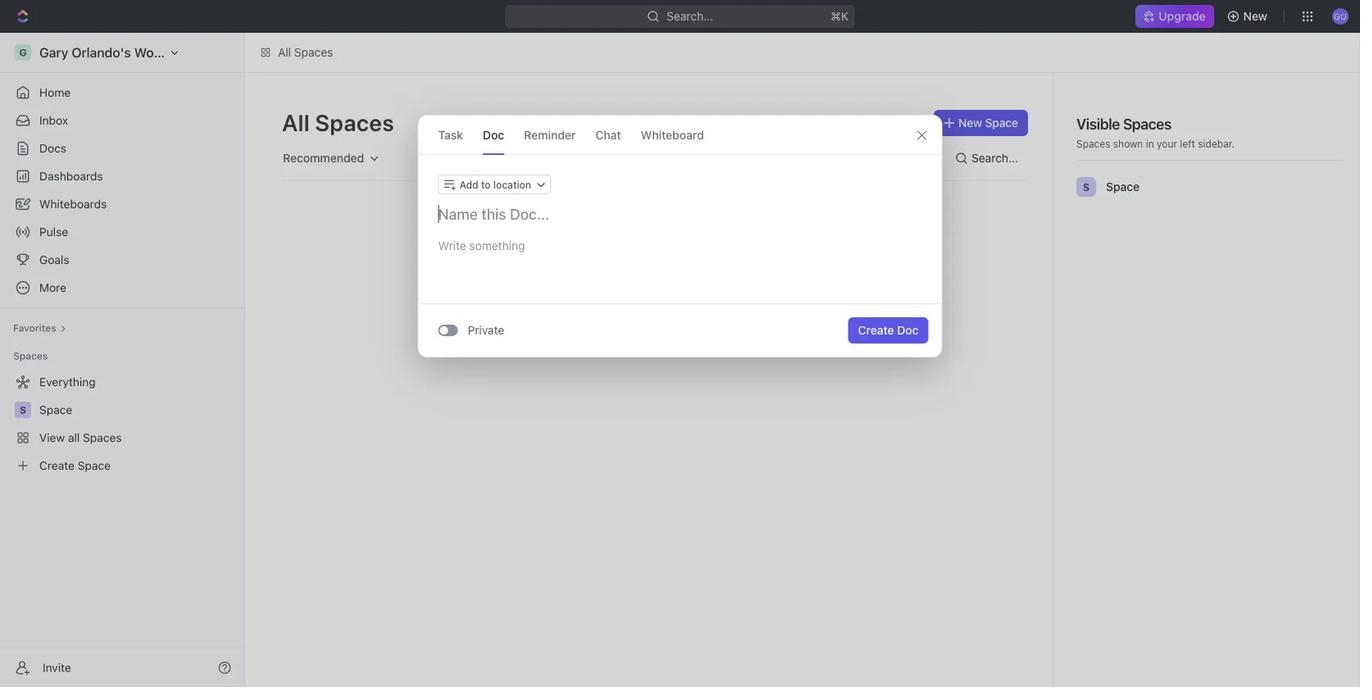 Task type: vqa. For each thing, say whether or not it's contained in the screenshot.
"Team" inside the Team Space / Projects / Project 2 |
no



Task type: describe. For each thing, give the bounding box(es) containing it.
goals
[[39, 253, 69, 266]]

task button
[[438, 116, 463, 154]]

create doc
[[858, 323, 919, 337]]

create doc button
[[848, 317, 928, 344]]

doc inside button
[[897, 323, 919, 337]]

upgrade
[[1159, 9, 1206, 23]]

new space button
[[934, 110, 1028, 136]]

whiteboards
[[39, 197, 107, 211]]

sidebar navigation
[[0, 33, 245, 687]]

inbox link
[[7, 107, 238, 134]]

new for new space
[[958, 116, 982, 130]]

upgrade link
[[1136, 5, 1214, 28]]

1 vertical spatial all
[[282, 109, 310, 136]]

shown
[[1113, 138, 1143, 149]]

home
[[39, 86, 71, 99]]

search... button
[[949, 145, 1028, 171]]

task
[[438, 128, 463, 141]]

dialog containing task
[[418, 115, 942, 357]]

1 vertical spatial space
[[1106, 180, 1140, 193]]

search... inside "button"
[[972, 151, 1018, 165]]

pulse link
[[7, 219, 238, 245]]

space inside button
[[985, 116, 1018, 130]]

0 vertical spatial all spaces
[[278, 46, 333, 59]]

private
[[468, 323, 504, 337]]

home link
[[7, 80, 238, 106]]

visible spaces spaces shown in your left sidebar.
[[1076, 115, 1235, 149]]

chat
[[595, 128, 621, 141]]

space, , element
[[1076, 177, 1096, 197]]

pulse
[[39, 225, 68, 239]]

tree inside sidebar navigation
[[7, 369, 238, 479]]

left
[[1180, 138, 1195, 149]]



Task type: locate. For each thing, give the bounding box(es) containing it.
spaces inside sidebar navigation
[[13, 350, 48, 362]]

all
[[278, 46, 291, 59], [282, 109, 310, 136]]

doc right create
[[897, 323, 919, 337]]

⌘k
[[831, 9, 849, 23]]

0 vertical spatial new
[[1243, 9, 1267, 23]]

whiteboard button
[[641, 116, 704, 154]]

docs link
[[7, 135, 238, 162]]

0 vertical spatial doc
[[483, 128, 504, 141]]

new up search... "button"
[[958, 116, 982, 130]]

inbox
[[39, 114, 68, 127]]

all spaces
[[278, 46, 333, 59], [282, 109, 394, 136]]

location
[[493, 179, 531, 190]]

new
[[1243, 9, 1267, 23], [958, 116, 982, 130]]

dashboards
[[39, 169, 103, 183]]

doc
[[483, 128, 504, 141], [897, 323, 919, 337]]

doc button
[[483, 116, 504, 154]]

search...
[[667, 9, 713, 23], [972, 151, 1018, 165]]

add
[[460, 179, 478, 190]]

favorites
[[13, 322, 56, 334]]

new for new
[[1243, 9, 1267, 23]]

0 horizontal spatial search...
[[667, 9, 713, 23]]

0 vertical spatial all
[[278, 46, 291, 59]]

1 vertical spatial all spaces
[[282, 109, 394, 136]]

new right upgrade
[[1243, 9, 1267, 23]]

1 horizontal spatial space
[[1106, 180, 1140, 193]]

space
[[985, 116, 1018, 130], [1106, 180, 1140, 193]]

1 horizontal spatial new
[[1243, 9, 1267, 23]]

0 vertical spatial search...
[[667, 9, 713, 23]]

0 horizontal spatial doc
[[483, 128, 504, 141]]

whiteboard
[[641, 128, 704, 141]]

1 vertical spatial doc
[[897, 323, 919, 337]]

your
[[1157, 138, 1177, 149]]

spaces
[[294, 46, 333, 59], [315, 109, 394, 136], [1123, 115, 1171, 132], [1076, 138, 1110, 149], [13, 350, 48, 362]]

reminder button
[[524, 116, 576, 154]]

create
[[858, 323, 894, 337]]

1 vertical spatial search...
[[972, 151, 1018, 165]]

space up search... "button"
[[985, 116, 1018, 130]]

new button
[[1220, 3, 1277, 30]]

sidebar.
[[1198, 138, 1235, 149]]

0 horizontal spatial new
[[958, 116, 982, 130]]

s
[[1083, 181, 1090, 193]]

0 vertical spatial space
[[985, 116, 1018, 130]]

dashboards link
[[7, 163, 238, 189]]

invite
[[43, 661, 71, 674]]

1 horizontal spatial search...
[[972, 151, 1018, 165]]

add to location
[[460, 179, 531, 190]]

in
[[1146, 138, 1154, 149]]

1 horizontal spatial doc
[[897, 323, 919, 337]]

new inside button
[[958, 116, 982, 130]]

favorites button
[[7, 318, 73, 338]]

goals link
[[7, 247, 238, 273]]

doc right task at the top left of page
[[483, 128, 504, 141]]

whiteboards link
[[7, 191, 238, 217]]

chat button
[[595, 116, 621, 154]]

new inside "button"
[[1243, 9, 1267, 23]]

add to location button
[[438, 175, 551, 194]]

reminder
[[524, 128, 576, 141]]

tree
[[7, 369, 238, 479]]

1 vertical spatial new
[[958, 116, 982, 130]]

dialog
[[418, 115, 942, 357]]

Name this Doc... field
[[419, 204, 942, 224]]

0 horizontal spatial space
[[985, 116, 1018, 130]]

space right 's'
[[1106, 180, 1140, 193]]

visible
[[1076, 115, 1120, 132]]

new space
[[958, 116, 1018, 130]]

docs
[[39, 141, 66, 155]]

to
[[481, 179, 491, 190]]

add to location button
[[438, 175, 551, 194]]



